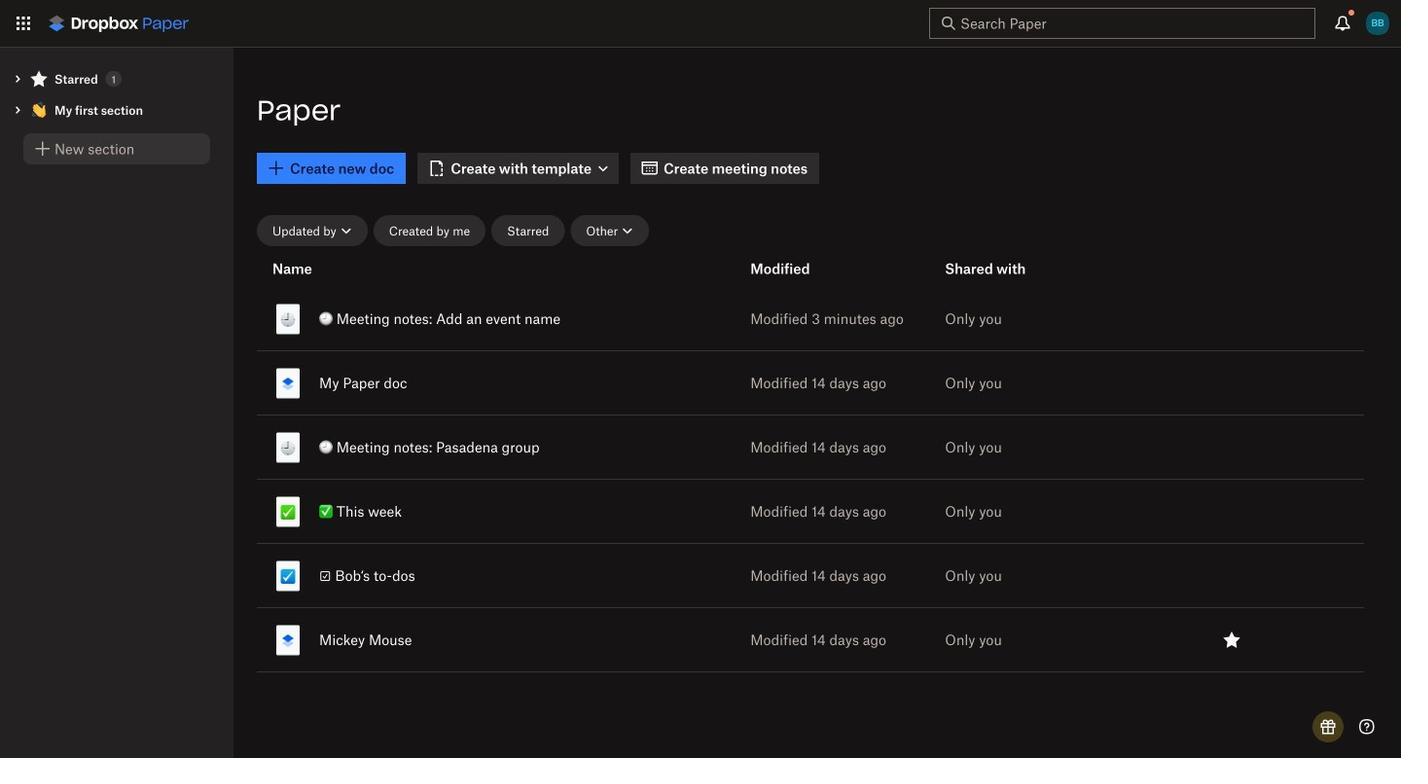 Task type: describe. For each thing, give the bounding box(es) containing it.
6 row from the top
[[257, 604, 1364, 675]]

nine o'clock image
[[280, 440, 296, 456]]

1 row from the top
[[257, 283, 1364, 354]]

2 row group from the top
[[257, 283, 1364, 675]]

3 row from the top
[[257, 412, 1364, 483]]

Search Paper text field
[[961, 13, 1280, 34]]

2 row from the top
[[257, 347, 1364, 418]]



Task type: vqa. For each thing, say whether or not it's contained in the screenshot.
GLOBAL HEADER element
no



Task type: locate. For each thing, give the bounding box(es) containing it.
row group
[[257, 250, 1345, 287], [257, 283, 1364, 675]]

New section text field
[[54, 138, 199, 160]]

check box with check image
[[280, 569, 296, 584]]

5 row from the top
[[257, 540, 1364, 611]]

cell
[[257, 287, 638, 350], [257, 351, 638, 415], [1124, 351, 1345, 415], [257, 416, 638, 479], [1124, 416, 1345, 479], [257, 480, 638, 543], [1124, 480, 1345, 543], [257, 544, 638, 607], [257, 608, 638, 671]]

check mark button image
[[280, 505, 296, 520]]

row
[[257, 283, 1364, 354], [257, 347, 1364, 418], [257, 412, 1364, 483], [257, 476, 1364, 547], [257, 540, 1364, 611], [257, 604, 1364, 675]]

nine o'clock image
[[280, 312, 296, 327]]

table
[[257, 250, 1378, 735]]

4 row from the top
[[257, 476, 1364, 547]]

waving hand image
[[31, 102, 47, 118]]

1 row group from the top
[[257, 250, 1345, 287]]



